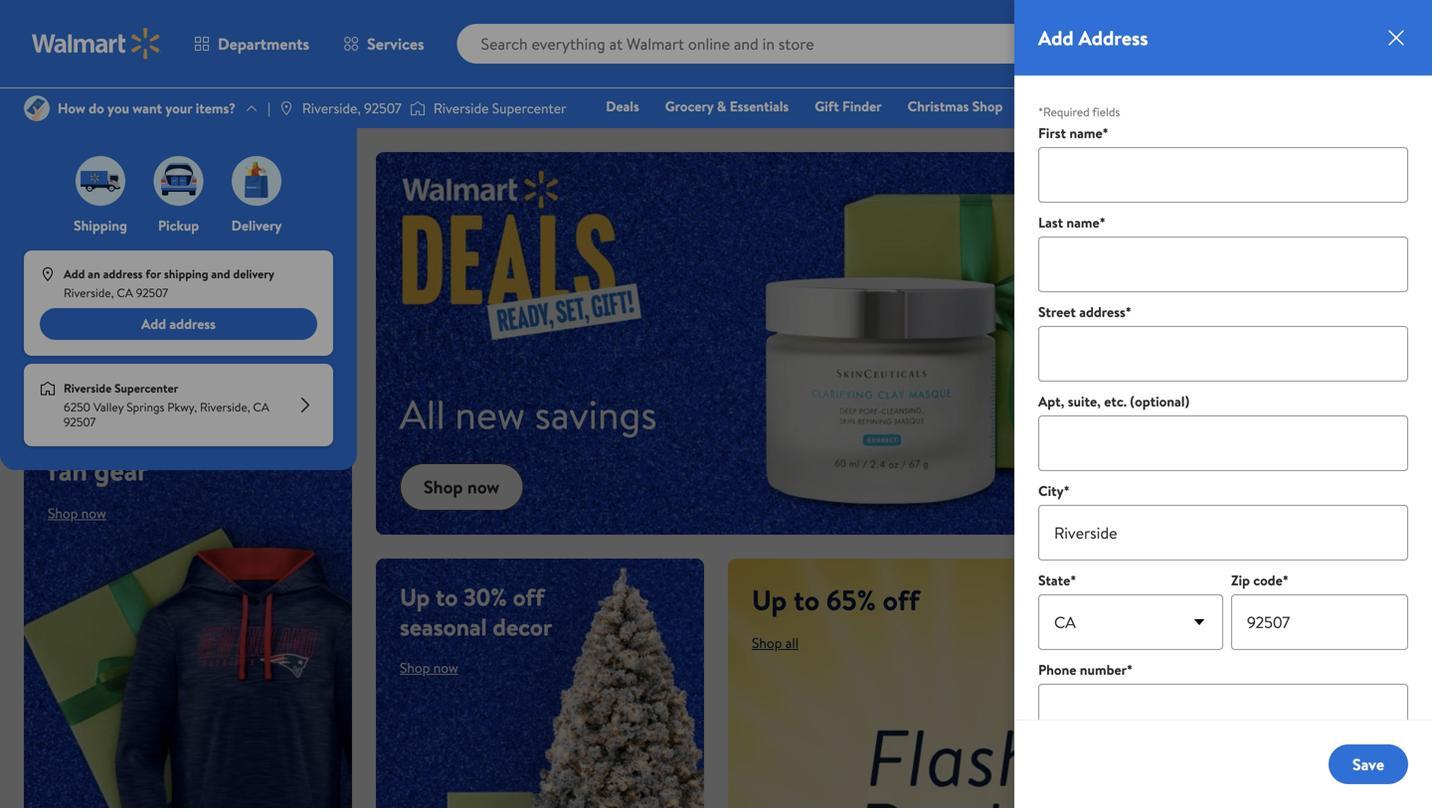 Task type: vqa. For each thing, say whether or not it's contained in the screenshot.
Riverside associated with Riverside Supercenter 6250 Valley Springs Pkwy, Riverside, CA 92507
yes



Task type: locate. For each thing, give the bounding box(es) containing it.
up
[[48, 416, 83, 455], [400, 581, 430, 614], [752, 581, 787, 620]]

now down fan
[[81, 504, 106, 523]]

up to 30% off seasonal decor
[[400, 581, 552, 644]]

riverside for riverside supercenter 6250 valley springs pkwy, riverside, ca 92507
[[64, 380, 112, 397]]

0 vertical spatial ca
[[117, 285, 133, 302]]

0 vertical spatial supercenter
[[492, 98, 567, 118]]

0 vertical spatial 92507
[[364, 98, 402, 118]]

shipping button
[[72, 151, 129, 235]]

up inside 'save up to 40% on home'
[[101, 174, 128, 207]]

1 vertical spatial riverside,
[[64, 285, 114, 302]]

add left the an
[[64, 266, 85, 283]]

christmas shop
[[908, 97, 1003, 116]]

address inside add an address for shipping and delivery riverside, ca 92507
[[103, 266, 143, 283]]

off right 65%
[[883, 581, 920, 620]]

ca up 'add address' button
[[117, 285, 133, 302]]

and
[[211, 266, 230, 283]]

riverside,
[[302, 98, 361, 118], [64, 285, 114, 302], [200, 399, 250, 416]]

0 vertical spatial add
[[1039, 24, 1074, 52]]

1 vertical spatial ca
[[253, 399, 270, 416]]

to down street address* text box
[[1243, 413, 1265, 446]]

now down shipping
[[81, 252, 106, 271]]

1 vertical spatial 92507
[[136, 285, 168, 302]]

to left 65%
[[794, 581, 820, 620]]

1 vertical spatial up
[[1211, 413, 1237, 446]]

shop now for save up to 40% on home
[[48, 252, 106, 271]]

finder
[[843, 97, 882, 116]]

 image up fan
[[40, 381, 56, 397]]

 image
[[24, 96, 50, 121], [278, 100, 294, 116], [76, 156, 125, 206], [154, 156, 203, 206], [232, 156, 282, 206]]

add inside dialog
[[1039, 24, 1074, 52]]

0 vertical spatial up
[[101, 174, 128, 207]]

supercenter inside the riverside supercenter 6250 valley springs pkwy, riverside, ca 92507
[[115, 380, 178, 397]]

shop now down seasonal at the bottom left
[[400, 658, 459, 678]]

0 vertical spatial gifts
[[1202, 209, 1258, 248]]

up for up to 65% off
[[752, 581, 787, 620]]

 image left the an
[[40, 267, 56, 283]]

phone
[[1039, 661, 1077, 680]]

0 vertical spatial save
[[48, 174, 96, 207]]

 image up pickup
[[154, 156, 203, 206]]

2 button
[[1353, 20, 1415, 68]]

 image for pickup
[[154, 156, 203, 206]]

shop down seasonal at the bottom left
[[400, 658, 430, 678]]

how
[[58, 98, 85, 118]]

30%
[[1104, 442, 1148, 476], [464, 581, 507, 614]]

2 vertical spatial  image
[[40, 381, 56, 397]]

save inside button
[[1353, 754, 1385, 776]]

shop for deals on tech gifts
[[1104, 678, 1135, 697]]

to down valley
[[90, 416, 116, 455]]

1 vertical spatial supercenter
[[115, 380, 178, 397]]

shop now down grooming
[[1104, 490, 1163, 510]]

1 horizontal spatial ca
[[253, 399, 270, 416]]

first
[[1039, 123, 1067, 143]]

off
[[178, 416, 215, 455], [1154, 442, 1185, 476], [513, 581, 545, 614], [883, 581, 920, 620]]

shop now down shipping
[[48, 252, 106, 271]]

 image right |
[[278, 100, 294, 116]]

1 horizontal spatial &
[[1182, 383, 1198, 416]]

add address dialog
[[1015, 0, 1433, 809]]

shop now link right phone
[[1104, 678, 1163, 697]]

gift finder link
[[806, 96, 891, 117]]

add inside add an address for shipping and delivery riverside, ca 92507
[[64, 266, 85, 283]]

now
[[81, 252, 106, 271], [468, 475, 500, 500], [1138, 490, 1163, 510], [81, 504, 106, 523], [434, 658, 459, 678], [1138, 678, 1163, 697]]

 image for riverside, 92507
[[278, 100, 294, 116]]

electronics link
[[1020, 96, 1106, 117]]

 image for how do you want your items?
[[24, 96, 50, 121]]

 image inside the pickup button
[[154, 156, 203, 206]]

essentials
[[730, 97, 789, 116]]

shop right 'city*'
[[1104, 490, 1135, 510]]

state*
[[1039, 571, 1077, 591]]

to inside 'up to 30% off seasonal decor'
[[436, 581, 458, 614]]

shop now link down shipping
[[48, 252, 106, 271]]

up for up to 30% off seasonal decor
[[400, 581, 430, 614]]

deals inside deals on gaming gifts
[[1104, 174, 1171, 213]]

delivery
[[232, 216, 282, 235]]

for
[[146, 266, 161, 283]]

1 horizontal spatial save
[[1353, 754, 1385, 776]]

up inside beauty & grooming up to 30% off
[[1211, 413, 1237, 446]]

shop now down new
[[424, 475, 500, 500]]

 image inside delivery button
[[232, 156, 282, 206]]

shop left 'all'
[[752, 634, 782, 653]]

0 horizontal spatial up
[[48, 416, 83, 455]]

add for add an address for shipping and delivery riverside, ca 92507
[[64, 266, 85, 283]]

now down seasonal at the bottom left
[[434, 658, 459, 678]]

on up last name* text field
[[1178, 174, 1208, 213]]

now for deals on tech gifts
[[1138, 678, 1163, 697]]

riverside, inside add an address for shipping and delivery riverside, ca 92507
[[64, 285, 114, 302]]

fields
[[1093, 103, 1121, 120]]

 image right riverside, 92507
[[410, 99, 426, 118]]

deals for deals
[[606, 97, 640, 116]]

delivery
[[233, 266, 275, 283]]

1 vertical spatial 30%
[[464, 581, 507, 614]]

shop now
[[48, 252, 106, 271], [424, 475, 500, 500], [1104, 490, 1163, 510], [48, 504, 106, 523], [400, 658, 459, 678], [1104, 678, 1163, 697]]

92507
[[364, 98, 402, 118], [136, 285, 168, 302], [64, 414, 96, 431]]

0 vertical spatial deals
[[606, 97, 640, 116]]

1 horizontal spatial address
[[170, 314, 216, 334]]

supercenter up springs
[[115, 380, 178, 397]]

add down add an address for shipping and delivery riverside, ca 92507
[[141, 314, 166, 334]]

gifts inside deals on gaming gifts
[[1202, 209, 1258, 248]]

first name*
[[1039, 123, 1109, 143]]

to
[[133, 174, 156, 207], [1243, 413, 1265, 446], [90, 416, 116, 455], [436, 581, 458, 614], [794, 581, 820, 620]]

shipping
[[74, 216, 127, 235]]

2 vertical spatial 92507
[[64, 414, 96, 431]]

0 horizontal spatial add
[[64, 266, 85, 283]]

name* down the *required fields
[[1070, 123, 1109, 143]]

 image for add an address for shipping and delivery
[[40, 267, 56, 283]]

0 horizontal spatial 30%
[[464, 581, 507, 614]]

 image for delivery
[[232, 156, 282, 206]]

on left home
[[48, 204, 74, 237]]

 image for riverside supercenter
[[40, 381, 56, 397]]

you
[[108, 98, 129, 118]]

shop now link for save up to 40% on home
[[48, 252, 106, 271]]

First name* text field
[[1039, 147, 1409, 203]]

an
[[88, 266, 100, 283]]

shop now down fan
[[48, 504, 106, 523]]

now down new
[[468, 475, 500, 500]]

shop right phone
[[1104, 678, 1135, 697]]

gifts down first name* text box
[[1202, 209, 1258, 248]]

|
[[268, 98, 270, 118]]

1 vertical spatial deals
[[1104, 174, 1171, 213]]

1 horizontal spatial riverside,
[[200, 399, 250, 416]]

0 horizontal spatial up
[[101, 174, 128, 207]]

apt, suite, etc. (optional)
[[1039, 392, 1190, 411]]

save for save
[[1353, 754, 1385, 776]]

1 vertical spatial name*
[[1067, 213, 1106, 232]]

up inside 'up to 30% off seasonal decor'
[[400, 581, 430, 614]]

address down add an address for shipping and delivery riverside, ca 92507
[[170, 314, 216, 334]]

sports-
[[222, 416, 308, 455]]

0 horizontal spatial ca
[[117, 285, 133, 302]]

add address button
[[40, 309, 317, 340]]

riverside, down the an
[[64, 285, 114, 302]]

deals
[[606, 97, 640, 116], [1104, 174, 1171, 213], [1104, 625, 1171, 664]]

to left the decor
[[436, 581, 458, 614]]

40%
[[161, 174, 207, 207]]

name* right last
[[1067, 213, 1106, 232]]

0 vertical spatial address
[[103, 266, 143, 283]]

1 horizontal spatial 92507
[[136, 285, 168, 302]]

2 horizontal spatial up
[[752, 581, 787, 620]]

number*
[[1080, 661, 1133, 680]]

0 horizontal spatial supercenter
[[115, 380, 178, 397]]

0 horizontal spatial address
[[103, 266, 143, 283]]

up
[[101, 174, 128, 207], [1211, 413, 1237, 446]]

off inside up to 25% off sports- fan gear
[[178, 416, 215, 455]]

to inside up to 25% off sports- fan gear
[[90, 416, 116, 455]]

add left address
[[1039, 24, 1074, 52]]

gifts
[[1202, 209, 1258, 248], [1276, 625, 1332, 664]]

riverside, right |
[[302, 98, 361, 118]]

now down grooming
[[1138, 490, 1163, 510]]

2 vertical spatial add
[[141, 314, 166, 334]]

gift finder
[[815, 97, 882, 116]]

riverside supercenter 6250 valley springs pkwy, riverside, ca 92507
[[64, 380, 270, 431]]

riverside inside the riverside supercenter 6250 valley springs pkwy, riverside, ca 92507
[[64, 380, 112, 397]]

supercenter left deals link
[[492, 98, 567, 118]]

0 horizontal spatial riverside,
[[64, 285, 114, 302]]

add for add address
[[1039, 24, 1074, 52]]

address right the an
[[103, 266, 143, 283]]

last
[[1039, 213, 1064, 232]]

apt,
[[1039, 392, 1065, 411]]

 image
[[410, 99, 426, 118], [40, 267, 56, 283], [40, 381, 56, 397]]

off right seasonal at the bottom left
[[513, 581, 545, 614]]

Zip code* text field
[[1232, 595, 1409, 651]]

1 vertical spatial add
[[64, 266, 85, 283]]

to for up to 65% off
[[794, 581, 820, 620]]

& inside "link"
[[717, 97, 727, 116]]

deals left grocery on the top
[[606, 97, 640, 116]]

0 vertical spatial 30%
[[1104, 442, 1148, 476]]

 image up shipping
[[76, 156, 125, 206]]

off inside 'up to 30% off seasonal decor'
[[513, 581, 545, 614]]

deals inside deals link
[[606, 97, 640, 116]]

2 horizontal spatial 92507
[[364, 98, 402, 118]]

last name*
[[1039, 213, 1106, 232]]

1 horizontal spatial add
[[141, 314, 166, 334]]

save
[[48, 174, 96, 207], [1353, 754, 1385, 776]]

shop now link down seasonal at the bottom left
[[400, 658, 459, 678]]

now right number*
[[1138, 678, 1163, 697]]

shop now link down grooming
[[1104, 490, 1163, 510]]

off down 'pkwy,' on the left of the page
[[178, 416, 215, 455]]

1 vertical spatial gifts
[[1276, 625, 1332, 664]]

2 vertical spatial riverside,
[[200, 399, 250, 416]]

shop now for deals on tech gifts
[[1104, 678, 1163, 697]]

0 horizontal spatial 92507
[[64, 414, 96, 431]]

up right grooming
[[1211, 413, 1237, 446]]

0 vertical spatial name*
[[1070, 123, 1109, 143]]

shop now link down fan
[[48, 504, 106, 523]]

supercenter for riverside supercenter 6250 valley springs pkwy, riverside, ca 92507
[[115, 380, 178, 397]]

shop down fan
[[48, 504, 78, 523]]

address*
[[1080, 302, 1132, 322]]

0 vertical spatial riverside,
[[302, 98, 361, 118]]

up inside up to 25% off sports- fan gear
[[48, 416, 83, 455]]

& for essentials
[[717, 97, 727, 116]]

1 horizontal spatial gifts
[[1276, 625, 1332, 664]]

address
[[103, 266, 143, 283], [170, 314, 216, 334]]

on inside deals on gaming gifts
[[1178, 174, 1208, 213]]

0 vertical spatial riverside
[[434, 98, 489, 118]]

0 vertical spatial &
[[717, 97, 727, 116]]

off down '(optional)'
[[1154, 442, 1185, 476]]

shop now link
[[48, 252, 106, 271], [400, 463, 524, 511], [1104, 490, 1163, 510], [48, 504, 106, 523], [400, 658, 459, 678], [1104, 678, 1163, 697]]

1 horizontal spatial riverside
[[434, 98, 489, 118]]

1 horizontal spatial up
[[400, 581, 430, 614]]

shop now link down new
[[400, 463, 524, 511]]

ca inside the riverside supercenter 6250 valley springs pkwy, riverside, ca 92507
[[253, 399, 270, 416]]

 image up delivery
[[232, 156, 282, 206]]

shop for beauty & grooming up to 30% off
[[1104, 490, 1135, 510]]

& right grocery on the top
[[717, 97, 727, 116]]

shop down all
[[424, 475, 463, 500]]

deals right phone
[[1104, 625, 1171, 664]]

Walmart Site-Wide search field
[[457, 24, 1095, 64]]

add for add address
[[141, 314, 166, 334]]

&
[[717, 97, 727, 116], [1182, 383, 1198, 416]]

1 vertical spatial address
[[170, 314, 216, 334]]

1 vertical spatial riverside
[[64, 380, 112, 397]]

0 horizontal spatial save
[[48, 174, 96, 207]]

etc.
[[1105, 392, 1127, 411]]

shop for all new savings
[[424, 475, 463, 500]]

now for up to 25% off sports- fan gear
[[81, 504, 106, 523]]

home
[[80, 204, 138, 237]]

deals for deals on tech gifts
[[1104, 625, 1171, 664]]

zip code*
[[1232, 571, 1289, 591]]

save inside 'save up to 40% on home'
[[48, 174, 96, 207]]

add address
[[141, 314, 216, 334]]

off for up to 30% off seasonal decor
[[513, 581, 545, 614]]

 image left how
[[24, 96, 50, 121]]

Apt, suite, etc. (optional) text field
[[1039, 416, 1409, 472]]

& inside beauty & grooming up to 30% off
[[1182, 383, 1198, 416]]

on left tech
[[1178, 625, 1208, 664]]

to left 40%
[[133, 174, 156, 207]]

1 horizontal spatial up
[[1211, 413, 1237, 446]]

up up shipping
[[101, 174, 128, 207]]

shop left the an
[[48, 252, 78, 271]]

deals for deals on gaming gifts
[[1104, 174, 1171, 213]]

code*
[[1254, 571, 1289, 591]]

& right beauty
[[1182, 383, 1198, 416]]

1 vertical spatial  image
[[40, 267, 56, 283]]

deals down fields
[[1104, 174, 1171, 213]]

springs
[[127, 399, 165, 416]]

add
[[1039, 24, 1074, 52], [64, 266, 85, 283], [141, 314, 166, 334]]

zip
[[1232, 571, 1251, 591]]

2 vertical spatial deals
[[1104, 625, 1171, 664]]

& for grooming
[[1182, 383, 1198, 416]]

shop now link for up to 30% off seasonal decor
[[400, 658, 459, 678]]

pkwy,
[[167, 399, 197, 416]]

0 horizontal spatial gifts
[[1202, 209, 1258, 248]]

shop for up to 65% off
[[752, 634, 782, 653]]

christmas shop link
[[899, 96, 1012, 117]]

2 horizontal spatial add
[[1039, 24, 1074, 52]]

add inside button
[[141, 314, 166, 334]]

shipping
[[164, 266, 208, 283]]

2
[[1389, 23, 1395, 40]]

shop now right phone
[[1104, 678, 1163, 697]]

1 horizontal spatial 30%
[[1104, 442, 1148, 476]]

gaming
[[1104, 209, 1195, 248]]

street address*
[[1039, 302, 1132, 322]]

0 horizontal spatial &
[[717, 97, 727, 116]]

gifts right tech
[[1276, 625, 1332, 664]]

1 vertical spatial &
[[1182, 383, 1198, 416]]

1 horizontal spatial supercenter
[[492, 98, 567, 118]]

add address
[[1039, 24, 1149, 52]]

0 horizontal spatial riverside
[[64, 380, 112, 397]]

grocery & essentials link
[[656, 96, 798, 117]]

ca up sports-
[[253, 399, 270, 416]]

riverside, right 'pkwy,' on the left of the page
[[200, 399, 250, 416]]

now for beauty & grooming up to 30% off
[[1138, 490, 1163, 510]]

 image inside the shipping button
[[76, 156, 125, 206]]

1 vertical spatial save
[[1353, 754, 1385, 776]]



Task type: describe. For each thing, give the bounding box(es) containing it.
Last name* text field
[[1039, 237, 1409, 293]]

valley
[[93, 399, 124, 416]]

beauty & grooming up to 30% off
[[1104, 383, 1265, 476]]

deals on gaming gifts
[[1104, 174, 1258, 248]]

city*
[[1039, 482, 1070, 501]]

shop now for beauty & grooming up to 30% off
[[1104, 490, 1163, 510]]

to for up to 30% off seasonal decor
[[436, 581, 458, 614]]

christmas
[[908, 97, 969, 116]]

want
[[133, 98, 162, 118]]

riverside for riverside supercenter
[[434, 98, 489, 118]]

shop for up to 25% off sports- fan gear
[[48, 504, 78, 523]]

up for up to 25% off sports- fan gear
[[48, 416, 83, 455]]

gear
[[94, 451, 148, 490]]

walmart image
[[32, 28, 161, 60]]

grooming
[[1104, 413, 1205, 446]]

6250
[[64, 399, 90, 416]]

deals link
[[597, 96, 649, 117]]

City* text field
[[1039, 505, 1409, 561]]

delivery button
[[228, 151, 286, 235]]

up to 65% off
[[752, 581, 920, 620]]

your
[[166, 98, 192, 118]]

items?
[[196, 98, 236, 118]]

shop now for up to 25% off sports- fan gear
[[48, 504, 106, 523]]

supercenter for riverside supercenter
[[492, 98, 567, 118]]

on for deals on gaming gifts
[[1178, 174, 1208, 213]]

now for up to 30% off seasonal decor
[[434, 658, 459, 678]]

pickup button
[[150, 151, 207, 235]]

save for save up to 40% on home
[[48, 174, 96, 207]]

now for all new savings
[[468, 475, 500, 500]]

30% inside 'up to 30% off seasonal decor'
[[464, 581, 507, 614]]

grocery & essentials
[[665, 97, 789, 116]]

address
[[1079, 24, 1149, 52]]

riverside, inside the riverside supercenter 6250 valley springs pkwy, riverside, ca 92507
[[200, 399, 250, 416]]

shop now link for deals on tech gifts
[[1104, 678, 1163, 697]]

all new savings
[[400, 387, 657, 442]]

shop for save up to 40% on home
[[48, 252, 78, 271]]

now for save up to 40% on home
[[81, 252, 106, 271]]

how do you want your items?
[[58, 98, 236, 118]]

shop right christmas
[[973, 97, 1003, 116]]

to inside 'save up to 40% on home'
[[133, 174, 156, 207]]

Phone number* telephone field
[[1039, 685, 1409, 740]]

tech
[[1215, 625, 1269, 664]]

to inside beauty & grooming up to 30% off
[[1243, 413, 1265, 446]]

savings
[[535, 387, 657, 442]]

25%
[[122, 416, 172, 455]]

gift
[[815, 97, 839, 116]]

save up to 40% on home
[[48, 174, 207, 237]]

to for up to 25% off sports- fan gear
[[90, 416, 116, 455]]

all
[[786, 634, 799, 653]]

shop now for all new savings
[[424, 475, 500, 500]]

suite,
[[1068, 392, 1101, 411]]

grocery
[[665, 97, 714, 116]]

on inside 'save up to 40% on home'
[[48, 204, 74, 237]]

beauty
[[1104, 383, 1176, 416]]

on for deals on tech gifts
[[1178, 625, 1208, 664]]

Search search field
[[457, 24, 1095, 64]]

decor
[[493, 611, 552, 644]]

30% inside beauty & grooming up to 30% off
[[1104, 442, 1148, 476]]

off for up to 65% off
[[883, 581, 920, 620]]

0 vertical spatial  image
[[410, 99, 426, 118]]

name* for last name*
[[1067, 213, 1106, 232]]

*required
[[1039, 103, 1090, 120]]

name* for first name*
[[1070, 123, 1109, 143]]

gifts for deals on tech gifts
[[1276, 625, 1332, 664]]

shop all
[[752, 634, 799, 653]]

ca inside add an address for shipping and delivery riverside, ca 92507
[[117, 285, 133, 302]]

phone number*
[[1039, 661, 1133, 680]]

riverside supercenter
[[434, 98, 567, 118]]

shop for up to 30% off seasonal decor
[[400, 658, 430, 678]]

save button
[[1329, 745, 1409, 785]]

92507 inside the riverside supercenter 6250 valley springs pkwy, riverside, ca 92507
[[64, 414, 96, 431]]

deals on tech gifts
[[1104, 625, 1332, 664]]

shop now link for all new savings
[[400, 463, 524, 511]]

(optional)
[[1131, 392, 1190, 411]]

off inside beauty & grooming up to 30% off
[[1154, 442, 1185, 476]]

electronics
[[1029, 97, 1097, 116]]

all
[[400, 387, 446, 442]]

2 horizontal spatial riverside,
[[302, 98, 361, 118]]

add an address for shipping and delivery riverside, ca 92507
[[64, 266, 275, 302]]

seasonal
[[400, 611, 487, 644]]

gifts for deals on gaming gifts
[[1202, 209, 1258, 248]]

65%
[[827, 581, 877, 620]]

shop now link for up to 25% off sports- fan gear
[[48, 504, 106, 523]]

shop now link for beauty & grooming up to 30% off
[[1104, 490, 1163, 510]]

*required fields
[[1039, 103, 1121, 120]]

new
[[455, 387, 525, 442]]

92507 inside add an address for shipping and delivery riverside, ca 92507
[[136, 285, 168, 302]]

street
[[1039, 302, 1076, 322]]

riverside, 92507
[[302, 98, 402, 118]]

pickup
[[158, 216, 199, 235]]

 image for shipping
[[76, 156, 125, 206]]

do
[[89, 98, 104, 118]]

close image
[[1385, 26, 1409, 50]]

Street address* text field
[[1039, 326, 1409, 382]]

shop now for up to 30% off seasonal decor
[[400, 658, 459, 678]]

fan
[[48, 451, 87, 490]]

address inside button
[[170, 314, 216, 334]]

shop all link
[[752, 634, 799, 653]]

off for up to 25% off sports- fan gear
[[178, 416, 215, 455]]

up to 25% off sports- fan gear
[[48, 416, 308, 490]]



